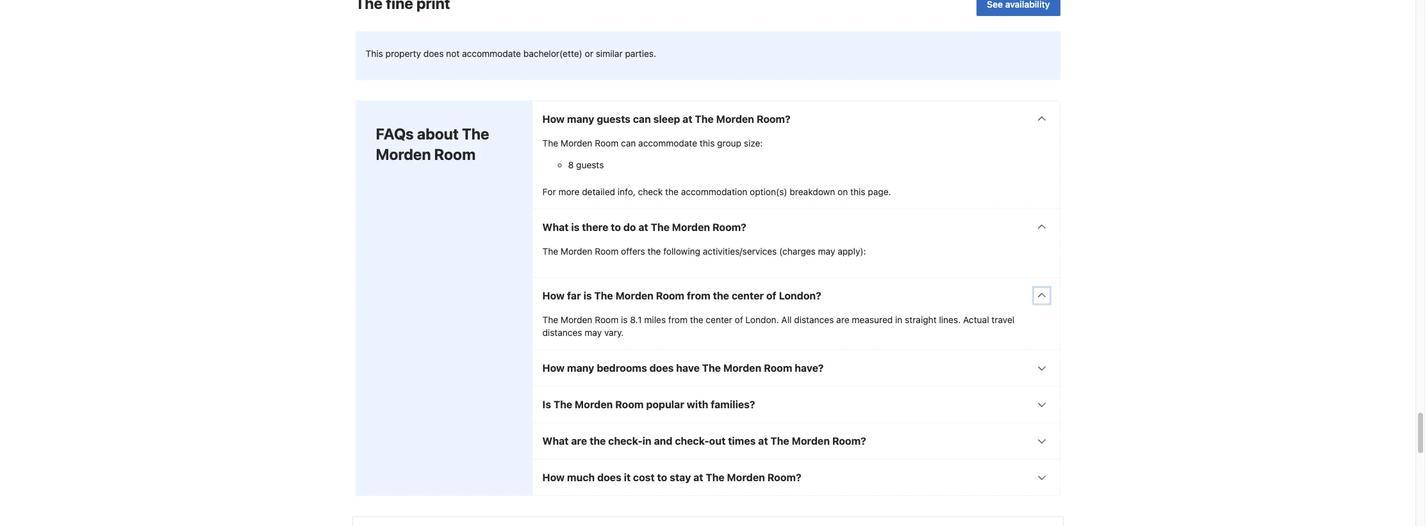 Task type: describe. For each thing, give the bounding box(es) containing it.
0 vertical spatial distances
[[794, 315, 834, 326]]

the inside dropdown button
[[590, 436, 606, 447]]

how far is the morden room from the center of london?
[[543, 290, 822, 302]]

morden inside the morden room is 8.1 miles from the center of london. all distances are measured in straight lines. actual travel distances may vary.
[[561, 315, 593, 326]]

following
[[664, 246, 701, 257]]

is inside the morden room is 8.1 miles from the center of london. all distances are measured in straight lines. actual travel distances may vary.
[[621, 315, 628, 326]]

accommodate for bachelor(ette)
[[462, 48, 521, 59]]

straight
[[905, 315, 937, 326]]

1 vertical spatial guests
[[576, 160, 604, 170]]

8.1
[[630, 315, 642, 326]]

guests inside how many guests can sleep at the morden room? dropdown button
[[597, 113, 631, 125]]

actual
[[963, 315, 989, 326]]

at inside dropdown button
[[758, 436, 768, 447]]

is inside dropdown button
[[571, 222, 580, 233]]

0 horizontal spatial distances
[[543, 327, 582, 338]]

room left popular
[[616, 399, 644, 411]]

detailed
[[582, 186, 615, 197]]

what is there to do at the morden room? button
[[532, 210, 1060, 245]]

morden inside dropdown button
[[792, 436, 830, 447]]

the right offers
[[648, 246, 661, 257]]

more
[[559, 186, 580, 197]]

miles
[[644, 315, 666, 326]]

all
[[782, 315, 792, 326]]

how for how many bedrooms does have the morden room have?
[[543, 363, 565, 374]]

accommodation
[[681, 186, 748, 197]]

0 vertical spatial may
[[818, 246, 836, 257]]

london.
[[746, 315, 779, 326]]

breakdown
[[790, 186, 835, 197]]

what for what are the check-in and check-out times at the morden room?
[[543, 436, 569, 447]]

how many guests can sleep at the morden room?
[[543, 113, 791, 125]]

morden inside 'faqs about the morden room'
[[376, 145, 431, 163]]

8
[[568, 160, 574, 170]]

this
[[366, 48, 383, 59]]

check
[[638, 186, 663, 197]]

with
[[687, 399, 709, 411]]

parties.
[[625, 48, 656, 59]]

lines.
[[939, 315, 961, 326]]

for
[[543, 186, 556, 197]]

at right do
[[639, 222, 649, 233]]

how far is the morden room from the center of london? button
[[532, 278, 1060, 314]]

the right check
[[665, 186, 679, 197]]

room inside 'faqs about the morden room'
[[434, 145, 476, 163]]

from for miles
[[669, 315, 688, 326]]

info,
[[618, 186, 636, 197]]

room inside "dropdown button"
[[656, 290, 685, 302]]

is the morden room popular with families?
[[543, 399, 755, 411]]

the inside "dropdown button"
[[713, 290, 729, 302]]

the inside "dropdown button"
[[594, 290, 613, 302]]

of for london.
[[735, 315, 743, 326]]

morden down there at the left of the page
[[561, 246, 593, 257]]

apply):
[[838, 246, 866, 257]]

much
[[567, 472, 595, 484]]

do
[[624, 222, 636, 233]]

0 horizontal spatial this
[[700, 138, 715, 149]]

morden up following
[[672, 222, 710, 233]]

bachelor(ette)
[[524, 48, 583, 59]]

the inside the morden room is 8.1 miles from the center of london. all distances are measured in straight lines. actual travel distances may vary.
[[543, 315, 558, 326]]

to inside 'dropdown button'
[[657, 472, 668, 484]]

how for how many guests can sleep at the morden room?
[[543, 113, 565, 125]]

bedrooms
[[597, 363, 647, 374]]

in inside the morden room is 8.1 miles from the center of london. all distances are measured in straight lines. actual travel distances may vary.
[[896, 315, 903, 326]]

have
[[676, 363, 700, 374]]

center for london.
[[706, 315, 733, 326]]

on
[[838, 186, 848, 197]]

times
[[728, 436, 756, 447]]

the inside dropdown button
[[771, 436, 790, 447]]

how for how far is the morden room from the center of london?
[[543, 290, 565, 302]]

how for how much does it cost to stay at the morden room?
[[543, 472, 565, 484]]

morden inside 'dropdown button'
[[727, 472, 765, 484]]

the morden room offers the following activities/services (charges may apply):
[[543, 246, 866, 257]]

london?
[[779, 290, 822, 302]]

how many guests can sleep at the morden room? button
[[532, 101, 1060, 137]]

room up "8 guests"
[[595, 138, 619, 149]]

morden inside "dropdown button"
[[616, 290, 654, 302]]

have?
[[795, 363, 824, 374]]



Task type: vqa. For each thing, say whether or not it's contained in the screenshot.
Kings
no



Task type: locate. For each thing, give the bounding box(es) containing it.
room down about
[[434, 145, 476, 163]]

can
[[633, 113, 651, 125], [621, 138, 636, 149]]

what for what is there to do at the morden room?
[[543, 222, 569, 233]]

0 horizontal spatial in
[[643, 436, 652, 447]]

accommodate down sleep
[[639, 138, 697, 149]]

to left do
[[611, 222, 621, 233]]

morden
[[716, 113, 754, 125], [561, 138, 593, 149], [376, 145, 431, 163], [672, 222, 710, 233], [561, 246, 593, 257], [616, 290, 654, 302], [561, 315, 593, 326], [724, 363, 762, 374], [575, 399, 613, 411], [792, 436, 830, 447], [727, 472, 765, 484]]

room up miles at the left of the page
[[656, 290, 685, 302]]

morden down far
[[561, 315, 593, 326]]

1 horizontal spatial of
[[767, 290, 777, 302]]

1 vertical spatial is
[[584, 290, 592, 302]]

check-
[[608, 436, 643, 447], [675, 436, 709, 447]]

travel
[[992, 315, 1015, 326]]

0 vertical spatial this
[[700, 138, 715, 149]]

1 vertical spatial does
[[650, 363, 674, 374]]

2 horizontal spatial is
[[621, 315, 628, 326]]

and
[[654, 436, 673, 447]]

may
[[818, 246, 836, 257], [585, 327, 602, 338]]

1 how from the top
[[543, 113, 565, 125]]

can for sleep
[[633, 113, 651, 125]]

1 vertical spatial what
[[543, 436, 569, 447]]

1 vertical spatial are
[[571, 436, 587, 447]]

morden up 8.1
[[616, 290, 654, 302]]

many left bedrooms on the bottom of the page
[[567, 363, 595, 374]]

0 vertical spatial in
[[896, 315, 903, 326]]

how
[[543, 113, 565, 125], [543, 290, 565, 302], [543, 363, 565, 374], [543, 472, 565, 484]]

the inside 'faqs about the morden room'
[[462, 125, 489, 143]]

the down the morden room offers the following activities/services (charges may apply):
[[713, 290, 729, 302]]

what are the check-in and check-out times at the morden room?
[[543, 436, 867, 447]]

distances
[[794, 315, 834, 326], [543, 327, 582, 338]]

1 vertical spatial from
[[669, 315, 688, 326]]

how inside "dropdown button"
[[543, 290, 565, 302]]

at right sleep
[[683, 113, 693, 125]]

what inside what is there to do at the morden room? dropdown button
[[543, 222, 569, 233]]

distances down far
[[543, 327, 582, 338]]

guests
[[597, 113, 631, 125], [576, 160, 604, 170]]

0 horizontal spatial accommodate
[[462, 48, 521, 59]]

is
[[571, 222, 580, 233], [584, 290, 592, 302], [621, 315, 628, 326]]

far
[[567, 290, 581, 302]]

1 horizontal spatial may
[[818, 246, 836, 257]]

0 vertical spatial to
[[611, 222, 621, 233]]

this left group
[[700, 138, 715, 149]]

of up london.
[[767, 290, 777, 302]]

does left the not
[[424, 48, 444, 59]]

0 horizontal spatial is
[[571, 222, 580, 233]]

center inside the morden room is 8.1 miles from the center of london. all distances are measured in straight lines. actual travel distances may vary.
[[706, 315, 733, 326]]

room? inside dropdown button
[[833, 436, 867, 447]]

accommodate right the not
[[462, 48, 521, 59]]

check- up 'it'
[[608, 436, 643, 447]]

0 vertical spatial of
[[767, 290, 777, 302]]

how much does it cost to stay at the morden room?
[[543, 472, 802, 484]]

size:
[[744, 138, 763, 149]]

morden down faqs
[[376, 145, 431, 163]]

morden down is the morden room popular with families? dropdown button
[[792, 436, 830, 447]]

does left have
[[650, 363, 674, 374]]

guests right 8
[[576, 160, 604, 170]]

0 horizontal spatial of
[[735, 315, 743, 326]]

check- right and
[[675, 436, 709, 447]]

at right the stay
[[694, 472, 704, 484]]

center inside "dropdown button"
[[732, 290, 764, 302]]

similar
[[596, 48, 623, 59]]

2 many from the top
[[567, 363, 595, 374]]

4 how from the top
[[543, 472, 565, 484]]

2 what from the top
[[543, 436, 569, 447]]

0 vertical spatial from
[[687, 290, 711, 302]]

0 vertical spatial is
[[571, 222, 580, 233]]

may inside the morden room is 8.1 miles from the center of london. all distances are measured in straight lines. actual travel distances may vary.
[[585, 327, 602, 338]]

are
[[837, 315, 850, 326], [571, 436, 587, 447]]

popular
[[646, 399, 685, 411]]

the inside 'dropdown button'
[[706, 472, 725, 484]]

to inside dropdown button
[[611, 222, 621, 233]]

not
[[446, 48, 460, 59]]

cost
[[633, 472, 655, 484]]

to left the stay
[[657, 472, 668, 484]]

the inside the morden room is 8.1 miles from the center of london. all distances are measured in straight lines. actual travel distances may vary.
[[690, 315, 704, 326]]

0 horizontal spatial are
[[571, 436, 587, 447]]

1 vertical spatial in
[[643, 436, 652, 447]]

families?
[[711, 399, 755, 411]]

at inside 'dropdown button'
[[694, 472, 704, 484]]

1 horizontal spatial accommodate
[[639, 138, 697, 149]]

property
[[386, 48, 421, 59]]

accommodate
[[462, 48, 521, 59], [639, 138, 697, 149]]

this right on
[[851, 186, 866, 197]]

of left london.
[[735, 315, 743, 326]]

room
[[595, 138, 619, 149], [434, 145, 476, 163], [595, 246, 619, 257], [656, 290, 685, 302], [595, 315, 619, 326], [764, 363, 793, 374], [616, 399, 644, 411]]

center up london.
[[732, 290, 764, 302]]

offers
[[621, 246, 645, 257]]

2 horizontal spatial does
[[650, 363, 674, 374]]

the up much at the bottom left
[[590, 436, 606, 447]]

or
[[585, 48, 594, 59]]

does inside 'dropdown button'
[[597, 472, 622, 484]]

3 how from the top
[[543, 363, 565, 374]]

are up much at the bottom left
[[571, 436, 587, 447]]

this property does not accommodate bachelor(ette) or similar parties.
[[366, 48, 656, 59]]

from inside "dropdown button"
[[687, 290, 711, 302]]

does
[[424, 48, 444, 59], [650, 363, 674, 374], [597, 472, 622, 484]]

can for accommodate
[[621, 138, 636, 149]]

morden up 8
[[561, 138, 593, 149]]

of inside "dropdown button"
[[767, 290, 777, 302]]

out
[[709, 436, 726, 447]]

0 vertical spatial what
[[543, 222, 569, 233]]

morden down bedrooms on the bottom of the page
[[575, 399, 613, 411]]

is
[[543, 399, 551, 411]]

0 horizontal spatial to
[[611, 222, 621, 233]]

1 vertical spatial center
[[706, 315, 733, 326]]

vary.
[[604, 327, 624, 338]]

sleep
[[654, 113, 680, 125]]

faqs
[[376, 125, 414, 143]]

distances right all
[[794, 315, 834, 326]]

room left have?
[[764, 363, 793, 374]]

can inside dropdown button
[[633, 113, 651, 125]]

from for room
[[687, 290, 711, 302]]

1 vertical spatial many
[[567, 363, 595, 374]]

measured
[[852, 315, 893, 326]]

1 what from the top
[[543, 222, 569, 233]]

what down is
[[543, 436, 569, 447]]

0 vertical spatial guests
[[597, 113, 631, 125]]

is left there at the left of the page
[[571, 222, 580, 233]]

1 horizontal spatial to
[[657, 472, 668, 484]]

option(s)
[[750, 186, 788, 197]]

can left sleep
[[633, 113, 651, 125]]

2 check- from the left
[[675, 436, 709, 447]]

0 horizontal spatial does
[[424, 48, 444, 59]]

stay
[[670, 472, 691, 484]]

1 vertical spatial this
[[851, 186, 866, 197]]

morden up 'families?'
[[724, 363, 762, 374]]

(charges
[[780, 246, 816, 257]]

room? inside 'dropdown button'
[[768, 472, 802, 484]]

does inside dropdown button
[[650, 363, 674, 374]]

does for accommodate
[[424, 48, 444, 59]]

morden up group
[[716, 113, 754, 125]]

1 horizontal spatial does
[[597, 472, 622, 484]]

0 horizontal spatial may
[[585, 327, 602, 338]]

is right far
[[584, 290, 592, 302]]

1 horizontal spatial this
[[851, 186, 866, 197]]

0 horizontal spatial check-
[[608, 436, 643, 447]]

it
[[624, 472, 631, 484]]

morden down times
[[727, 472, 765, 484]]

page.
[[868, 186, 891, 197]]

there
[[582, 222, 609, 233]]

in inside the what are the check-in and check-out times at the morden room? dropdown button
[[643, 436, 652, 447]]

accommodate inside "accordion control" element
[[639, 138, 697, 149]]

2 vertical spatial does
[[597, 472, 622, 484]]

the morden room can accommodate this group size:
[[543, 138, 763, 149]]

1 horizontal spatial are
[[837, 315, 850, 326]]

0 vertical spatial center
[[732, 290, 764, 302]]

of
[[767, 290, 777, 302], [735, 315, 743, 326]]

1 vertical spatial may
[[585, 327, 602, 338]]

of for london?
[[767, 290, 777, 302]]

2 how from the top
[[543, 290, 565, 302]]

may left 'vary.'
[[585, 327, 602, 338]]

what are the check-in and check-out times at the morden room? button
[[532, 424, 1060, 459]]

this
[[700, 138, 715, 149], [851, 186, 866, 197]]

accordion control element
[[532, 101, 1061, 497]]

what is there to do at the morden room?
[[543, 222, 747, 233]]

room inside the morden room is 8.1 miles from the center of london. all distances are measured in straight lines. actual travel distances may vary.
[[595, 315, 619, 326]]

1 horizontal spatial in
[[896, 315, 903, 326]]

the
[[665, 186, 679, 197], [648, 246, 661, 257], [713, 290, 729, 302], [690, 315, 704, 326], [590, 436, 606, 447]]

center for london?
[[732, 290, 764, 302]]

is inside "dropdown button"
[[584, 290, 592, 302]]

1 horizontal spatial is
[[584, 290, 592, 302]]

of inside the morden room is 8.1 miles from the center of london. all distances are measured in straight lines. actual travel distances may vary.
[[735, 315, 743, 326]]

in left and
[[643, 436, 652, 447]]

many
[[567, 113, 595, 125], [567, 363, 595, 374]]

8 guests
[[568, 160, 604, 170]]

0 vertical spatial does
[[424, 48, 444, 59]]

0 vertical spatial can
[[633, 113, 651, 125]]

many for guests
[[567, 113, 595, 125]]

group
[[717, 138, 742, 149]]

1 vertical spatial distances
[[543, 327, 582, 338]]

1 vertical spatial accommodate
[[639, 138, 697, 149]]

1 vertical spatial to
[[657, 472, 668, 484]]

about
[[417, 125, 459, 143]]

room left offers
[[595, 246, 619, 257]]

center
[[732, 290, 764, 302], [706, 315, 733, 326]]

is the morden room popular with families? button
[[532, 387, 1060, 423]]

what inside the what are the check-in and check-out times at the morden room? dropdown button
[[543, 436, 569, 447]]

the down how far is the morden room from the center of london?
[[690, 315, 704, 326]]

room up 'vary.'
[[595, 315, 619, 326]]

does for cost
[[597, 472, 622, 484]]

center left london.
[[706, 315, 733, 326]]

faqs about the morden room
[[376, 125, 489, 163]]

how many bedrooms does have the morden room have? button
[[532, 351, 1060, 386]]

2 vertical spatial is
[[621, 315, 628, 326]]

1 horizontal spatial distances
[[794, 315, 834, 326]]

from right miles at the left of the page
[[669, 315, 688, 326]]

room?
[[757, 113, 791, 125], [713, 222, 747, 233], [833, 436, 867, 447], [768, 472, 802, 484]]

1 vertical spatial of
[[735, 315, 743, 326]]

in
[[896, 315, 903, 326], [643, 436, 652, 447]]

what
[[543, 222, 569, 233], [543, 436, 569, 447]]

1 vertical spatial can
[[621, 138, 636, 149]]

is left 8.1
[[621, 315, 628, 326]]

1 many from the top
[[567, 113, 595, 125]]

activities/services
[[703, 246, 777, 257]]

at
[[683, 113, 693, 125], [639, 222, 649, 233], [758, 436, 768, 447], [694, 472, 704, 484]]

guests up the morden room can accommodate this group size:
[[597, 113, 631, 125]]

to
[[611, 222, 621, 233], [657, 472, 668, 484]]

1 horizontal spatial check-
[[675, 436, 709, 447]]

for more detailed info, check the accommodation option(s) breakdown on this page.
[[543, 186, 891, 197]]

may left apply):
[[818, 246, 836, 257]]

at right times
[[758, 436, 768, 447]]

are inside dropdown button
[[571, 436, 587, 447]]

from inside the morden room is 8.1 miles from the center of london. all distances are measured in straight lines. actual travel distances may vary.
[[669, 315, 688, 326]]

are inside the morden room is 8.1 miles from the center of london. all distances are measured in straight lines. actual travel distances may vary.
[[837, 315, 850, 326]]

1 check- from the left
[[608, 436, 643, 447]]

accommodate for this
[[639, 138, 697, 149]]

how much does it cost to stay at the morden room? button
[[532, 460, 1060, 496]]

can down how many guests can sleep at the morden room?
[[621, 138, 636, 149]]

how inside 'dropdown button'
[[543, 472, 565, 484]]

many for bedrooms
[[567, 363, 595, 374]]

from
[[687, 290, 711, 302], [669, 315, 688, 326]]

how many bedrooms does have the morden room have?
[[543, 363, 824, 374]]

the morden room is 8.1 miles from the center of london. all distances are measured in straight lines. actual travel distances may vary.
[[543, 315, 1015, 338]]

does left 'it'
[[597, 472, 622, 484]]

0 vertical spatial are
[[837, 315, 850, 326]]

what down for
[[543, 222, 569, 233]]

are left measured
[[837, 315, 850, 326]]

in left straight
[[896, 315, 903, 326]]

0 vertical spatial many
[[567, 113, 595, 125]]

many up "8 guests"
[[567, 113, 595, 125]]

0 vertical spatial accommodate
[[462, 48, 521, 59]]

from down the morden room offers the following activities/services (charges may apply):
[[687, 290, 711, 302]]



